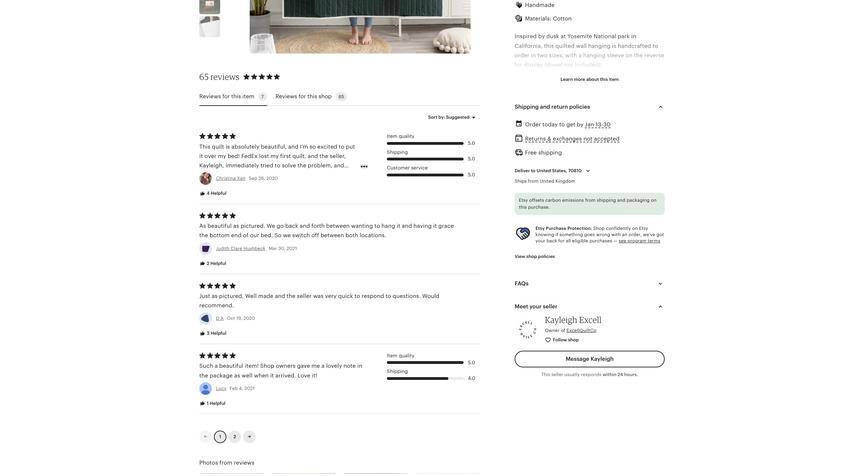 Task type: vqa. For each thing, say whether or not it's contained in the screenshot.
the topmost United
yes



Task type: describe. For each thing, give the bounding box(es) containing it.
reviews for this item
[[199, 94, 254, 99]]

free shipping
[[525, 150, 562, 156]]

as inside 'just as pictured,  well made and the seller was very quick to respond to questions.  would recommend.'
[[212, 293, 218, 299]]

screen
[[540, 270, 558, 276]]

large: approx 150 x 150cm, 59 x 59", 1.2kg.
[[515, 100, 632, 106]]

not inside this quilt is absolutely beautiful, and i'm so excited to put it over my bed! fedex lost my first quilt, and the seller, kayleigh, immediately tried to solve the problem, and shortly after not being found, she made a new one and sent it out. kind & wonderful seller with great products.
[[234, 172, 243, 178]]

0 horizontal spatial 2021
[[245, 386, 255, 391]]

tracked
[[543, 222, 563, 228]]

https://www.excellquiltco.com/blog/hang-
[[515, 317, 630, 323]]

26,
[[259, 176, 265, 181]]

further information:
[[515, 298, 569, 304]]

beautiful inside such a beautiful item! shop owners gave me a lovely note in the package as well when it arrived. love it!
[[219, 363, 243, 369]]

seller inside this quilt is absolutely beautiful, and i'm so excited to put it over my bed! fedex lost my first quilt, and the seller, kayleigh, immediately tried to solve the problem, and shortly after not being found, she made a new one and sent it out. kind & wonderful seller with great products.
[[278, 181, 293, 187]]

item for 5.0
[[387, 133, 398, 139]]

landscape
[[596, 156, 624, 162]]

is inside inspired by dusk at yosemite national park in california, this quilted wall hanging is handcrafted to order in two sizes, with a hanging sleeve on the reverse for display (dowel not included).
[[612, 43, 617, 49]]

learn more about this item button
[[556, 73, 624, 86]]

to right quick
[[355, 293, 360, 299]]

2 for 2 helpful
[[207, 261, 209, 266]]

an
[[622, 232, 628, 237]]

a inside inspired by dusk at yosemite national park in california, this quilted wall hanging is handcrafted to order in two sizes, with a hanging sleeve on the reverse for display (dowel not included).
[[579, 52, 582, 58]]

in up display
[[531, 52, 536, 58]]

and inside 'just as pictured,  well made and the seller was very quick to respond to questions.  would recommend.'
[[275, 293, 285, 299]]

65 reviews
[[199, 72, 240, 82]]

with inside this quilt is absolutely beautiful, and i'm so excited to put it over my bed! fedex lost my first quilt, and the seller, kayleigh, immediately tried to solve the problem, and shortly after not being found, she made a new one and sent it out. kind & wonderful seller with great products.
[[294, 181, 306, 187]]

with inside inspired by dusk at yosemite national park in california, this quilted wall hanging is handcrafted to order in two sizes, with a hanging sleeve on the reverse for display (dowel not included).
[[566, 52, 577, 58]]

shipping for 5.0
[[387, 149, 408, 155]]

all
[[566, 238, 571, 244]]

kayleigh excell owner of excellquiltco
[[545, 315, 602, 333]]

item quality for 4.0
[[387, 353, 415, 358]]

the inside inspired by dusk at yosemite national park in california, this quilted wall hanging is handcrafted to order in two sizes, with a hanging sleeve on the reverse for display (dowel not included).
[[634, 52, 643, 58]]

0 horizontal spatial shipping
[[539, 150, 562, 156]]

peach,
[[619, 119, 637, 124]]

etsy purchase protection:
[[536, 226, 592, 231]]

• for • quilt care: https://www.excellquiltco.com/quilt-care
[[515, 336, 517, 342]]

shop for view shop policies
[[527, 254, 537, 259]]

of inside as beautiful as pictured. we go back and forth between wanting to hang it and having it grace the bottom end of our bed.  so we switch off between both locations.
[[243, 233, 249, 238]]

59",
[[604, 100, 615, 106]]

note inside such a beautiful item! shop owners gave me a lovely note in the package as well when it arrived. love it!
[[344, 363, 356, 369]]

sort
[[428, 115, 438, 120]]

on inside shop confidently on etsy knowing if something goes wrong with an order, we've got your back for all eligible purchases —
[[632, 226, 638, 231]]

1 for 1
[[219, 434, 221, 440]]

reviews for this shop
[[276, 94, 332, 99]]

nature inspired wall decor quilted wall hanging landscape image 8 image
[[199, 0, 220, 14]]

immediately
[[226, 163, 259, 168]]

it left the grace
[[433, 223, 437, 229]]

and up switch
[[300, 223, 310, 229]]

just
[[199, 293, 210, 299]]

the inside as beautiful as pictured. we go back and forth between wanting to hang it and having it grace the bottom end of our bed.  so we switch off between both locations.
[[199, 233, 208, 238]]

item inside dropdown button
[[609, 77, 619, 82]]

it right hang
[[397, 223, 400, 229]]

1 horizontal spatial by
[[577, 121, 584, 127]]

helpful down out.
[[211, 191, 227, 196]]

returns & exchanges not accepted button
[[525, 134, 620, 144]]

shipping inside etsy offsets carbon emissions from shipping and packaging on this purchase.
[[597, 198, 616, 203]]

1 helpful button
[[194, 397, 231, 410]]

• for • made to order item, please note the current processing time.
[[515, 204, 517, 209]]

etsy offsets carbon emissions from shipping and packaging on this purchase.
[[519, 198, 657, 210]]

a inside this quilt is absolutely beautiful, and i'm so excited to put it over my bed! fedex lost my first quilt, and the seller, kayleigh, immediately tried to solve the problem, and shortly after not being found, she made a new one and sent it out. kind & wonderful seller with great products.
[[308, 172, 311, 178]]

not inside 'button'
[[584, 136, 593, 142]]

shop inside such a beautiful item! shop owners gave me a lovely note in the package as well when it arrived. love it!
[[260, 363, 274, 369]]

arrived.
[[276, 373, 296, 379]]

of up landscape
[[616, 147, 621, 153]]

meet
[[515, 304, 528, 310]]

in up handcrafted at the right top of page
[[631, 34, 636, 39]]

on inside • colour appearance may vary slightly based on different screen resolutions and fabric batch.
[[637, 260, 644, 266]]

this for this seller usually responds within 24 hours.
[[541, 372, 550, 377]]

shop inside tab list
[[319, 94, 332, 99]]

such
[[199, 363, 213, 369]]

christina xan link
[[216, 176, 245, 181]]

nature inspired wall decor quilted wall hanging landscape image 9 image
[[199, 16, 220, 37]]

—
[[614, 238, 618, 244]]

vary
[[585, 260, 596, 266]]

1 vertical spatial hanging
[[583, 52, 606, 58]]

materials: cotton
[[525, 16, 572, 22]]

your inside shop confidently on etsy knowing if something goes wrong with an order, we've got your back for all eligible purchases —
[[536, 238, 546, 244]]

policies inside dropdown button
[[570, 104, 590, 110]]

entire
[[547, 166, 563, 172]]

made inside 'just as pictured,  well made and the seller was very quick to respond to questions.  would recommend.'
[[258, 293, 274, 299]]

pictured,
[[219, 293, 244, 299]]

it left out.
[[213, 181, 216, 187]]

1 horizontal spatial 2021
[[287, 246, 297, 251]]

very
[[325, 293, 337, 299]]

in-
[[515, 326, 522, 332]]

the down designer
[[537, 166, 546, 172]]

0 vertical spatial reviews
[[211, 72, 240, 82]]

recommend.
[[199, 303, 234, 309]]

view shop policies
[[515, 254, 555, 259]]

the inside '• no two pieces are identical, please allow for slight variations in the finish.'
[[549, 251, 558, 257]]

courier.
[[515, 232, 536, 238]]

united for from
[[540, 179, 555, 184]]

faqs
[[515, 281, 529, 287]]

this for this quilt is absolutely beautiful, and i'm so excited to put it over my bed! fedex lost my first quilt, and the seller, kayleigh, immediately tried to solve the problem, and shortly after not being found, she made a new one and sent it out. kind & wonderful seller with great products.
[[199, 144, 210, 150]]

and left i'm
[[288, 144, 299, 150]]

respond
[[362, 293, 384, 299]]

it left the over
[[199, 153, 203, 159]]

deliver to united states, 70810 button
[[510, 164, 598, 178]]

• custom enquiry: https://www.excellquiltco.com/contact
[[515, 345, 620, 361]]

back inside shop confidently on etsy knowing if something goes wrong with an order, we've got your back for all eligible purchases —
[[547, 238, 557, 244]]

helpful for as
[[211, 331, 226, 336]]

2020 for d a oct 19, 2020
[[244, 316, 255, 321]]

4
[[207, 191, 210, 196]]

3
[[207, 331, 210, 336]]

order today to get by jan 13-30
[[525, 121, 611, 127]]

made inside this quilt is absolutely beautiful, and i'm so excited to put it over my bed! fedex lost my first quilt, and the seller, kayleigh, immediately tried to solve the problem, and shortly after not being found, she made a new one and sent it out. kind & wonderful seller with great products.
[[292, 172, 307, 178]]

kind
[[230, 181, 242, 187]]

2 helpful
[[206, 261, 226, 266]]

excell inside kayleigh excell owner of excellquiltco
[[579, 315, 602, 325]]

and down the so
[[308, 153, 318, 159]]

signed
[[576, 222, 595, 228]]

different
[[515, 270, 538, 276]]

to inside as beautiful as pictured. we go back and forth between wanting to hang it and having it grace the bottom end of our bed.  so we switch off between both locations.
[[375, 223, 380, 229]]

quilt,
[[293, 153, 306, 159]]

etsy inside shop confidently on etsy knowing if something goes wrong with an order, we've got your back for all eligible purchases —
[[639, 226, 648, 231]]

sent
[[199, 181, 211, 187]]

grace
[[439, 223, 454, 229]]

1 vertical spatial between
[[321, 233, 344, 238]]

and inside the • shipped tracked and signed internationally via courier.
[[565, 222, 575, 228]]

kayleigh inside excell quilt co. is the creative studio of kayleigh excell, designer and maker of landscape art quilts. explore the entire collection:
[[623, 147, 646, 153]]

rust,
[[639, 119, 651, 124]]

current
[[617, 204, 637, 209]]

excell quilt co. is the creative studio of kayleigh excell, designer and maker of landscape art quilts. explore the entire collection:
[[515, 147, 651, 172]]

2 for 2
[[234, 434, 236, 440]]

d
[[216, 316, 219, 321]]

as inside such a beautiful item! shop owners gave me a lovely note in the package as well when it arrived. love it!
[[234, 373, 240, 379]]

to left get
[[560, 121, 565, 127]]

in inside such a beautiful item! shop owners gave me a lovely note in the package as well when it arrived. love it!
[[357, 363, 362, 369]]

• for • no two pieces are identical, please allow for slight variations in the finish.
[[515, 241, 517, 247]]

this inside inspired by dusk at yosemite national park in california, this quilted wall hanging is handcrafted to order in two sizes, with a hanging sleeve on the reverse for display (dowel not included).
[[544, 43, 554, 49]]

quilt
[[212, 144, 224, 150]]

bed.
[[261, 233, 273, 238]]

tab list containing reviews for this item
[[199, 88, 481, 106]]

creative
[[574, 147, 596, 153]]

by:
[[439, 115, 445, 120]]

to inside dropdown button
[[531, 168, 536, 173]]

65 for 65
[[339, 94, 344, 99]]

• for • shipped tracked and signed internationally via courier.
[[515, 222, 517, 228]]

to inside '• made to order item, please note the current processing time.'
[[535, 204, 540, 209]]

national
[[594, 34, 616, 39]]

eligible
[[572, 238, 589, 244]]

via
[[637, 222, 644, 228]]

being
[[244, 172, 260, 178]]

this inside "learn more about this item" dropdown button
[[600, 77, 608, 82]]

batch.
[[620, 270, 637, 276]]

lost
[[259, 153, 269, 159]]

shortly
[[199, 172, 218, 178]]

the down the exchanges
[[564, 147, 572, 153]]

oct
[[227, 316, 235, 321]]

returns & exchanges not accepted
[[525, 136, 620, 142]]

with inside shop confidently on etsy knowing if something goes wrong with an order, we've got your back for all eligible purchases —
[[612, 232, 621, 237]]

care:
[[533, 336, 547, 342]]

quality for 4.0
[[399, 353, 415, 358]]

0 vertical spatial between
[[326, 223, 350, 229]]

2020 for christina xan sep 26, 2020
[[267, 176, 278, 181]]

quilt-
[[644, 317, 658, 323]]

seller left usually at the right bottom of the page
[[552, 372, 564, 377]]

shipped
[[518, 222, 541, 228]]

wrong
[[596, 232, 610, 237]]

wanting
[[351, 223, 373, 229]]

shop confidently on etsy knowing if something goes wrong with an order, we've got your back for all eligible purchases —
[[536, 226, 664, 244]]

1 vertical spatial reviews
[[234, 460, 255, 466]]

quick
[[338, 293, 353, 299]]

0 vertical spatial hanging
[[589, 43, 611, 49]]

item!
[[245, 363, 259, 369]]

1 for 1 helpful
[[207, 401, 209, 406]]

and left the having
[[402, 223, 412, 229]]

today
[[543, 121, 558, 127]]

d a oct 19, 2020
[[216, 316, 255, 321]]

• for • colour appearance may vary slightly based on different screen resolutions and fabric batch.
[[515, 260, 517, 266]]

quilt for care:
[[518, 336, 532, 342]]

to right respond on the bottom left of page
[[386, 293, 391, 299]]

kayleigh inside button
[[591, 356, 614, 362]]

carbon
[[546, 198, 561, 203]]

hanging
[[518, 307, 541, 313]]

protection:
[[568, 226, 592, 231]]

and inside dropdown button
[[540, 104, 550, 110]]

of down creative
[[589, 156, 595, 162]]

christina
[[216, 176, 236, 181]]

please inside '• no two pieces are identical, please allow for slight variations in the finish.'
[[595, 241, 613, 247]]

d a link
[[216, 316, 224, 321]]

photos
[[199, 460, 218, 466]]

california,
[[515, 43, 543, 49]]



Task type: locate. For each thing, give the bounding box(es) containing it.
3 helpful
[[206, 331, 226, 336]]

large:
[[515, 100, 532, 106]]

to up locations.
[[375, 223, 380, 229]]

30,
[[278, 246, 286, 251]]

1 horizontal spatial quilt
[[532, 147, 546, 153]]

this inside this quilt is absolutely beautiful, and i'm so excited to put it over my bed! fedex lost my first quilt, and the seller, kayleigh, immediately tried to solve the problem, and shortly after not being found, she made a new one and sent it out. kind & wonderful seller with great products.
[[199, 144, 210, 150]]

about
[[587, 77, 599, 82]]

and left 150
[[540, 104, 550, 110]]

0 horizontal spatial note
[[344, 363, 356, 369]]

your right meet
[[530, 304, 542, 310]]

1 horizontal spatial with
[[566, 52, 577, 58]]

0 horizontal spatial policies
[[538, 254, 555, 259]]

1 5.0 from the top
[[468, 140, 475, 146]]

excell inside excell quilt co. is the creative studio of kayleigh excell, designer and maker of landscape art quilts. explore the entire collection:
[[515, 147, 531, 153]]

on right based on the right bottom of page
[[637, 260, 644, 266]]

well
[[242, 373, 253, 379]]

5 • from the top
[[515, 279, 517, 285]]

please inside '• made to order item, please note the current processing time.'
[[573, 204, 591, 209]]

from right emissions
[[585, 198, 596, 203]]

helpful down 'lucy' link at the left bottom
[[210, 401, 226, 406]]

a right me
[[322, 363, 325, 369]]

0 vertical spatial not
[[565, 62, 574, 68]]

it!
[[312, 373, 317, 379]]

• for • all orders are non-refundable.
[[515, 279, 517, 285]]

for inside '• no two pieces are identical, please allow for slight variations in the finish.'
[[630, 241, 638, 247]]

0 horizontal spatial not
[[234, 172, 243, 178]]

1 horizontal spatial policies
[[570, 104, 590, 110]]

lucy link
[[216, 386, 226, 391]]

back inside as beautiful as pictured. we go back and forth between wanting to hang it and having it grace the bottom end of our bed.  so we switch off between both locations.
[[285, 223, 298, 229]]

out.
[[218, 181, 228, 187]]

hanging down national
[[589, 43, 611, 49]]

from right photos
[[220, 460, 232, 466]]

2 inside 2 'link'
[[234, 434, 236, 440]]

0 horizontal spatial my
[[218, 153, 226, 159]]

questions.
[[393, 293, 421, 299]]

kayleigh down directions:
[[545, 315, 578, 325]]

united down deliver to united states, 70810
[[540, 179, 555, 184]]

item right about in the right top of the page
[[609, 77, 619, 82]]

3 helpful button
[[194, 327, 232, 340]]

dusk
[[547, 34, 559, 39]]

• inside '• made to order item, please note the current processing time.'
[[515, 204, 517, 209]]

1 vertical spatial item
[[243, 94, 254, 99]]

1 x from the left
[[565, 100, 568, 106]]

is right quilt
[[226, 144, 230, 150]]

honey,
[[567, 119, 585, 124]]

not up creative
[[584, 136, 593, 142]]

0 horizontal spatial is
[[226, 144, 230, 150]]

0 vertical spatial shop
[[319, 94, 332, 99]]

1 horizontal spatial are
[[558, 241, 567, 247]]

0 vertical spatial with
[[566, 52, 577, 58]]

• inside • custom enquiry: https://www.excellquiltco.com/contact
[[515, 345, 517, 351]]

she
[[281, 172, 290, 178]]

1 horizontal spatial reviews
[[276, 94, 297, 99]]

0 vertical spatial &
[[548, 136, 552, 142]]

beautiful up package
[[219, 363, 243, 369]]

1 vertical spatial please
[[595, 241, 613, 247]]

and inside • colour appearance may vary slightly based on different screen resolutions and fabric batch.
[[591, 270, 601, 276]]

my down "beautiful,"
[[271, 153, 279, 159]]

0 horizontal spatial kayleigh
[[545, 315, 578, 325]]

• inside '• no two pieces are identical, please allow for slight variations in the finish.'
[[515, 241, 517, 247]]

65 inside tab list
[[339, 94, 344, 99]]

not up kind
[[234, 172, 243, 178]]

over
[[205, 153, 216, 159]]

shop inside "link"
[[568, 338, 579, 343]]

1 vertical spatial item quality
[[387, 353, 415, 358]]

0 horizontal spatial item
[[243, 94, 254, 99]]

got
[[657, 232, 664, 237]]

0 horizontal spatial by
[[538, 34, 545, 39]]

united for to
[[537, 168, 551, 173]]

from
[[528, 179, 539, 184], [585, 198, 596, 203], [220, 460, 232, 466]]

with down quilted
[[566, 52, 577, 58]]

from for reviews
[[220, 460, 232, 466]]

1 quality from the top
[[399, 133, 415, 139]]

excell up excellquiltco
[[579, 315, 602, 325]]

etsy for etsy purchase protection:
[[536, 226, 545, 231]]

7
[[261, 94, 264, 99]]

please down emissions
[[573, 204, 591, 209]]

deliver to united states, 70810
[[515, 168, 582, 173]]

(dowel
[[545, 62, 563, 68]]

8 • from the top
[[515, 345, 517, 351]]

of inside kayleigh excell owner of excellquiltco
[[561, 328, 566, 333]]

message kayleigh button
[[515, 351, 665, 368]]

1 vertical spatial back
[[547, 238, 557, 244]]

1 inside button
[[207, 401, 209, 406]]

0 vertical spatial by
[[538, 34, 545, 39]]

returns
[[525, 136, 546, 142]]

handmade
[[525, 2, 555, 8]]

kayleigh excell image
[[515, 317, 541, 343]]

2021 right 30,
[[287, 246, 297, 251]]

the down handcrafted at the right top of page
[[634, 52, 643, 58]]

exchanges
[[553, 136, 582, 142]]

4 • from the top
[[515, 260, 517, 266]]

information:
[[536, 298, 569, 304]]

shop for follow shop
[[568, 338, 579, 343]]

the down quilt,
[[298, 163, 307, 168]]

and up products.
[[337, 172, 348, 178]]

0 horizontal spatial x
[[565, 100, 568, 106]]

order inside inspired by dusk at yosemite national park in california, this quilted wall hanging is handcrafted to order in two sizes, with a hanging sleeve on the reverse for display (dowel not included).
[[515, 52, 530, 58]]

2 horizontal spatial not
[[584, 136, 593, 142]]

the down excited
[[320, 153, 328, 159]]

materials:
[[525, 16, 552, 22]]

2 vertical spatial not
[[234, 172, 243, 178]]

x right 150
[[565, 100, 568, 106]]

reviews for reviews for this item
[[199, 94, 221, 99]]

tried
[[261, 163, 273, 168]]

& inside returns & exchanges not accepted 'button'
[[548, 136, 552, 142]]

1 vertical spatial are
[[546, 279, 554, 285]]

a down wall
[[579, 52, 582, 58]]

1 vertical spatial united
[[540, 179, 555, 184]]

is inside excell quilt co. is the creative studio of kayleigh excell, designer and maker of landscape art quilts. explore the entire collection:
[[558, 147, 562, 153]]

2 item quality from the top
[[387, 353, 415, 358]]

mar
[[269, 246, 277, 251]]

1 vertical spatial your
[[530, 304, 542, 310]]

1 my from the left
[[218, 153, 226, 159]]

follow
[[553, 338, 567, 343]]

2020 right 19,
[[244, 316, 255, 321]]

this left usually at the right bottom of the page
[[541, 372, 550, 377]]

0 vertical spatial this
[[199, 144, 210, 150]]

green.
[[534, 128, 552, 134]]

seller inside 'just as pictured,  well made and the seller was very quick to respond to questions.  would recommend.'
[[297, 293, 312, 299]]

• left custom in the right of the page
[[515, 345, 517, 351]]

two inside '• no two pieces are identical, please allow for slight variations in the finish.'
[[528, 241, 538, 247]]

shipping and return policies
[[515, 104, 590, 110]]

etsy inside etsy offsets carbon emissions from shipping and packaging on this purchase.
[[519, 198, 528, 203]]

products.
[[323, 181, 349, 187]]

on inside etsy offsets carbon emissions from shipping and packaging on this purchase.
[[651, 198, 657, 203]]

1 vertical spatial 2
[[234, 434, 236, 440]]

seller down she
[[278, 181, 293, 187]]

the left was
[[287, 293, 296, 299]]

shipping up designer
[[539, 150, 562, 156]]

3 • from the top
[[515, 241, 517, 247]]

1 horizontal spatial 2
[[234, 434, 236, 440]]

6 • from the top
[[515, 307, 517, 313]]

are down screen
[[546, 279, 554, 285]]

lucy feb 4, 2021
[[216, 386, 255, 391]]

problem,
[[308, 163, 333, 168]]

2021 right 4, at the left bottom
[[245, 386, 255, 391]]

tab list
[[199, 88, 481, 106]]

• inside • hanging directions: https://www.excellquiltco.com/blog/hang-your-quilt- in-4-simple-steps
[[515, 307, 517, 313]]

0 horizontal spatial quilt
[[518, 336, 532, 342]]

bottom
[[210, 233, 230, 238]]

and up current
[[617, 198, 626, 203]]

0 vertical spatial 1
[[207, 401, 209, 406]]

owners
[[276, 363, 296, 369]]

from for united
[[528, 179, 539, 184]]

in down pieces
[[543, 251, 548, 257]]

explore
[[515, 166, 535, 172]]

1 vertical spatial policies
[[538, 254, 555, 259]]

1 vertical spatial with
[[294, 181, 306, 187]]

1 horizontal spatial from
[[528, 179, 539, 184]]

note inside '• made to order item, please note the current processing time.'
[[593, 204, 605, 209]]

shop
[[319, 94, 332, 99], [527, 254, 537, 259], [568, 338, 579, 343]]

2 horizontal spatial etsy
[[639, 226, 648, 231]]

0 horizontal spatial 1
[[207, 401, 209, 406]]

0 vertical spatial order
[[515, 52, 530, 58]]

and inside etsy offsets carbon emissions from shipping and packaging on this purchase.
[[617, 198, 626, 203]]

to right tried
[[275, 163, 281, 168]]

beautiful inside as beautiful as pictured. we go back and forth between wanting to hang it and having it grace the bottom end of our bed.  so we switch off between both locations.
[[208, 223, 232, 229]]

within
[[603, 372, 617, 377]]

shipping inside dropdown button
[[515, 104, 539, 110]]

a right such at the bottom of the page
[[215, 363, 218, 369]]

to left put at the left of page
[[339, 144, 345, 150]]

etsy up we've
[[639, 226, 648, 231]]

1 vertical spatial made
[[258, 293, 274, 299]]

24
[[618, 372, 623, 377]]

1 vertical spatial from
[[585, 198, 596, 203]]

kayleigh inside kayleigh excell owner of excellquiltco
[[545, 315, 578, 325]]

your down knowing
[[536, 238, 546, 244]]

order down california,
[[515, 52, 530, 58]]

& down green.
[[548, 136, 552, 142]]

0 horizontal spatial &
[[244, 181, 248, 187]]

with left great
[[294, 181, 306, 187]]

1 horizontal spatial order
[[542, 204, 557, 209]]

1 horizontal spatial &
[[548, 136, 552, 142]]

policies up "appearance"
[[538, 254, 555, 259]]

1 horizontal spatial kayleigh
[[591, 356, 614, 362]]

reviews for reviews for this shop
[[276, 94, 297, 99]]

2 my from the left
[[271, 153, 279, 159]]

shipping and return policies button
[[509, 99, 671, 115]]

to right deliver
[[531, 168, 536, 173]]

between up both
[[326, 223, 350, 229]]

0 vertical spatial note
[[593, 204, 605, 209]]

0 horizontal spatial from
[[220, 460, 232, 466]]

quilt down 4-
[[518, 336, 532, 342]]

• shipped tracked and signed internationally via courier.
[[515, 222, 644, 238]]

made
[[292, 172, 307, 178], [258, 293, 274, 299]]

and right well
[[275, 293, 285, 299]]

to down the offsets
[[535, 204, 540, 209]]

as left the well
[[234, 373, 240, 379]]

quilt inside excell quilt co. is the creative studio of kayleigh excell, designer and maker of landscape art quilts. explore the entire collection:
[[532, 147, 546, 153]]

0 vertical spatial shipping
[[539, 150, 562, 156]]

0 vertical spatial 65
[[199, 72, 209, 82]]

for inside shop confidently on etsy knowing if something goes wrong with an order, we've got your back for all eligible purchases —
[[559, 238, 565, 244]]

2 quality from the top
[[399, 353, 415, 358]]

2 vertical spatial shop
[[568, 338, 579, 343]]

to up reverse
[[653, 43, 659, 49]]

• left all
[[515, 279, 517, 285]]

0 vertical spatial as
[[233, 223, 239, 229]]

• for • custom enquiry: https://www.excellquiltco.com/contact
[[515, 345, 517, 351]]

& inside this quilt is absolutely beautiful, and i'm so excited to put it over my bed! fedex lost my first quilt, and the seller, kayleigh, immediately tried to solve the problem, and shortly after not being found, she made a new one and sent it out. kind & wonderful seller with great products.
[[244, 181, 248, 187]]

made down "solve"
[[292, 172, 307, 178]]

1 vertical spatial excell
[[579, 315, 602, 325]]

of up follow shop "link"
[[561, 328, 566, 333]]

0 horizontal spatial this
[[199, 144, 210, 150]]

two inside inspired by dusk at yosemite national park in california, this quilted wall hanging is handcrafted to order in two sizes, with a hanging sleeve on the reverse for display (dowel not included).
[[538, 52, 548, 58]]

accepted
[[594, 136, 620, 142]]

and inside excell quilt co. is the creative studio of kayleigh excell, designer and maker of landscape art quilts. explore the entire collection:
[[559, 156, 569, 162]]

• inside • colour appearance may vary slightly based on different screen resolutions and fabric batch.
[[515, 260, 517, 266]]

your inside dropdown button
[[530, 304, 542, 310]]

0 horizontal spatial are
[[546, 279, 554, 285]]

2 vertical spatial as
[[234, 373, 240, 379]]

shop up when
[[260, 363, 274, 369]]

0 horizontal spatial 65
[[199, 72, 209, 82]]

solve
[[282, 163, 296, 168]]

x right 59
[[599, 100, 602, 106]]

5.0
[[468, 140, 475, 146], [468, 156, 475, 162], [468, 172, 475, 178], [468, 360, 475, 365]]

item quality
[[387, 133, 415, 139], [387, 353, 415, 358]]

order,
[[629, 232, 642, 237]]

0 vertical spatial your
[[536, 238, 546, 244]]

display
[[524, 62, 543, 68]]

1.2kg.
[[616, 100, 632, 106]]

1 link
[[214, 431, 227, 444]]

is inside this quilt is absolutely beautiful, and i'm so excited to put it over my bed! fedex lost my first quilt, and the seller, kayleigh, immediately tried to solve the problem, and shortly after not being found, she made a new one and sent it out. kind & wonderful seller with great products.
[[226, 144, 230, 150]]

at
[[561, 34, 566, 39]]

• for • hanging directions: https://www.excellquiltco.com/blog/hang-your-quilt- in-4-simple-steps
[[515, 307, 517, 313]]

1 vertical spatial item
[[387, 353, 398, 358]]

policies left 59
[[570, 104, 590, 110]]

it
[[199, 153, 203, 159], [213, 181, 216, 187], [397, 223, 400, 229], [433, 223, 437, 229], [270, 373, 274, 379]]

it inside such a beautiful item! shop owners gave me a lovely note in the package as well when it arrived. love it!
[[270, 373, 274, 379]]

1 vertical spatial kayleigh
[[545, 315, 578, 325]]

seller,
[[330, 153, 346, 159]]

order inside '• made to order item, please note the current processing time.'
[[542, 204, 557, 209]]

0 vertical spatial item
[[609, 77, 619, 82]]

photos from reviews
[[199, 460, 255, 466]]

shipping for 4.0
[[387, 369, 408, 374]]

1 horizontal spatial 1
[[219, 434, 221, 440]]

as inside as beautiful as pictured. we go back and forth between wanting to hang it and having it grace the bottom end of our bed.  so we switch off between both locations.
[[233, 223, 239, 229]]

purchase
[[546, 226, 567, 231]]

1 vertical spatial 1
[[219, 434, 221, 440]]

back up "we"
[[285, 223, 298, 229]]

seller right the hanging
[[543, 304, 558, 310]]

• inside the • shipped tracked and signed internationally via courier.
[[515, 222, 517, 228]]

the down such at the bottom of the page
[[199, 373, 208, 379]]

7 • from the top
[[515, 336, 517, 342]]

1 item from the top
[[387, 133, 398, 139]]

meet your seller button
[[509, 299, 671, 315]]

1 helpful
[[206, 401, 226, 406]]

united inside dropdown button
[[537, 168, 551, 173]]

3 5.0 from the top
[[468, 172, 475, 178]]

2020 right 26,
[[267, 176, 278, 181]]

2 horizontal spatial with
[[612, 232, 621, 237]]

1 horizontal spatial 2020
[[267, 176, 278, 181]]

reviews down 2 'link' at the left of the page
[[234, 460, 255, 466]]

more
[[574, 77, 585, 82]]

item for 4.0
[[387, 353, 398, 358]]

• left no
[[515, 241, 517, 247]]

1 horizontal spatial 65
[[339, 94, 344, 99]]

from right ships
[[528, 179, 539, 184]]

from inside etsy offsets carbon emissions from shipping and packaging on this purchase.
[[585, 198, 596, 203]]

by right get
[[577, 121, 584, 127]]

shop up wrong at the right of the page
[[593, 226, 605, 231]]

by inside inspired by dusk at yosemite national park in california, this quilted wall hanging is handcrafted to order in two sizes, with a hanging sleeve on the reverse for display (dowel not included).
[[538, 34, 545, 39]]

reviews down "65 reviews"
[[199, 94, 221, 99]]

finish.
[[560, 251, 576, 257]]

etsy for etsy offsets carbon emissions from shipping and packaging on this purchase.
[[519, 198, 528, 203]]

the left current
[[606, 204, 615, 209]]

1 item quality from the top
[[387, 133, 415, 139]]

0 horizontal spatial shop
[[319, 94, 332, 99]]

the inside 'just as pictured,  well made and the seller was very quick to respond to questions.  would recommend.'
[[287, 293, 296, 299]]

terms
[[648, 238, 661, 244]]

0 vertical spatial please
[[573, 204, 591, 209]]

in right 'lovely'
[[357, 363, 362, 369]]

of left our
[[243, 233, 249, 238]]

1 horizontal spatial this
[[541, 372, 550, 377]]

0 horizontal spatial order
[[515, 52, 530, 58]]

0 vertical spatial made
[[292, 172, 307, 178]]

• down in- at the right bottom
[[515, 336, 517, 342]]

1 vertical spatial as
[[212, 293, 218, 299]]

the inside such a beautiful item! shop owners gave me a lovely note in the package as well when it arrived. love it!
[[199, 373, 208, 379]]

ships from united kingdom
[[515, 179, 576, 184]]

policies inside button
[[538, 254, 555, 259]]

0 vertical spatial item
[[387, 133, 398, 139]]

1 • from the top
[[515, 204, 517, 209]]

it right when
[[270, 373, 274, 379]]

1 vertical spatial &
[[244, 181, 248, 187]]

0 horizontal spatial shop
[[260, 363, 274, 369]]

1 vertical spatial beautiful
[[219, 363, 243, 369]]

4 helpful button
[[194, 187, 232, 200]]

2 inside 2 helpful button
[[207, 261, 209, 266]]

2 item from the top
[[387, 353, 398, 358]]

goes
[[584, 232, 595, 237]]

to inside inspired by dusk at yosemite national park in california, this quilted wall hanging is handcrafted to order in two sizes, with a hanging sleeve on the reverse for display (dowel not included).
[[653, 43, 659, 49]]

0 horizontal spatial 2
[[207, 261, 209, 266]]

confidently
[[606, 226, 631, 231]]

2 • from the top
[[515, 222, 517, 228]]

• down further
[[515, 307, 517, 313]]

shop inside shop confidently on etsy knowing if something goes wrong with an order, we've got your back for all eligible purchases —
[[593, 226, 605, 231]]

2 5.0 from the top
[[468, 156, 475, 162]]

excell up excell,
[[515, 147, 531, 153]]

150cm,
[[570, 100, 589, 106]]

1 vertical spatial shop
[[527, 254, 537, 259]]

are up "finish."
[[558, 241, 567, 247]]

your-
[[630, 317, 644, 323]]

quilt down "returns"
[[532, 147, 546, 153]]

care
[[647, 336, 659, 342]]

quality for 5.0
[[399, 133, 415, 139]]

and
[[540, 104, 550, 110], [288, 144, 299, 150], [308, 153, 318, 159], [559, 156, 569, 162], [334, 163, 344, 168], [337, 172, 348, 178], [617, 198, 626, 203], [565, 222, 575, 228], [300, 223, 310, 229], [402, 223, 412, 229], [591, 270, 601, 276], [275, 293, 285, 299]]

with up —
[[612, 232, 621, 237]]

my down quilt
[[218, 153, 226, 159]]

the inside '• made to order item, please note the current processing time.'
[[606, 204, 615, 209]]

jan
[[585, 121, 594, 127]]

jan 13-30 button
[[585, 119, 611, 130]]

just as pictured,  well made and the seller was very quick to respond to questions.  would recommend.
[[199, 293, 440, 309]]

4-
[[522, 326, 527, 332]]

1 vertical spatial this
[[541, 372, 550, 377]]

2 vertical spatial kayleigh
[[591, 356, 614, 362]]

go
[[277, 223, 284, 229]]

0 vertical spatial from
[[528, 179, 539, 184]]

helpful for a
[[210, 401, 226, 406]]

2021
[[287, 246, 297, 251], [245, 386, 255, 391]]

0 horizontal spatial excell
[[515, 147, 531, 153]]

1 horizontal spatial etsy
[[536, 226, 545, 231]]

for inside inspired by dusk at yosemite national park in california, this quilted wall hanging is handcrafted to order in two sizes, with a hanging sleeve on the reverse for display (dowel not included).
[[515, 62, 522, 68]]

4 5.0 from the top
[[468, 360, 475, 365]]

and down seller,
[[334, 163, 344, 168]]

helpful for beautiful
[[210, 261, 226, 266]]

kayleigh
[[623, 147, 646, 153], [545, 315, 578, 325], [591, 356, 614, 362]]

2 reviews from the left
[[276, 94, 297, 99]]

my
[[218, 153, 226, 159], [271, 153, 279, 159]]

on inside inspired by dusk at yosemite national park in california, this quilted wall hanging is handcrafted to order in two sizes, with a hanging sleeve on the reverse for display (dowel not included).
[[626, 52, 633, 58]]

co.
[[547, 147, 556, 153]]

4.0
[[468, 376, 476, 381]]

suggested
[[446, 115, 470, 120]]

shop inside button
[[527, 254, 537, 259]]

item quality for 5.0
[[387, 133, 415, 139]]

custom
[[518, 345, 540, 351]]

1 vertical spatial shipping
[[597, 198, 616, 203]]

the down as
[[199, 233, 208, 238]]

2 x from the left
[[599, 100, 602, 106]]

seller inside dropdown button
[[543, 304, 558, 310]]

beautiful up bottom at left
[[208, 223, 232, 229]]

in inside '• no two pieces are identical, please allow for slight variations in the finish.'
[[543, 251, 548, 257]]

etsy up made
[[519, 198, 528, 203]]

1 horizontal spatial made
[[292, 172, 307, 178]]

quilt for co.
[[532, 147, 546, 153]]

1 horizontal spatial shop
[[527, 254, 537, 259]]

1 horizontal spatial back
[[547, 238, 557, 244]]

when
[[254, 373, 269, 379]]

by left dusk at the top right
[[538, 34, 545, 39]]

0 vertical spatial 2020
[[267, 176, 278, 181]]

sleeve
[[607, 52, 624, 58]]

and up states,
[[559, 156, 569, 162]]

steps
[[547, 326, 562, 332]]

65 for 65 reviews
[[199, 72, 209, 82]]

seller left was
[[297, 293, 312, 299]]

so
[[275, 233, 282, 238]]

2 vertical spatial from
[[220, 460, 232, 466]]

65
[[199, 72, 209, 82], [339, 94, 344, 99]]

0 vertical spatial beautiful
[[208, 223, 232, 229]]

not inside inspired by dusk at yosemite national park in california, this quilted wall hanging is handcrafted to order in two sizes, with a hanging sleeve on the reverse for display (dowel not included).
[[565, 62, 574, 68]]

1 vertical spatial shop
[[260, 363, 274, 369]]

this inside etsy offsets carbon emissions from shipping and packaging on this purchase.
[[519, 205, 527, 210]]

slight
[[639, 241, 654, 247]]

1 horizontal spatial shipping
[[597, 198, 616, 203]]

1 reviews from the left
[[199, 94, 221, 99]]

0 vertical spatial two
[[538, 52, 548, 58]]

two right no
[[528, 241, 538, 247]]

are inside '• no two pieces are identical, please allow for slight variations in the finish.'
[[558, 241, 567, 247]]

quilt
[[532, 147, 546, 153], [518, 336, 532, 342]]

13-
[[596, 121, 604, 127]]

item
[[609, 77, 619, 82], [243, 94, 254, 99]]

as up end
[[233, 223, 239, 229]]

great
[[308, 181, 322, 187]]

0 horizontal spatial 2020
[[244, 316, 255, 321]]

helpful down judith
[[210, 261, 226, 266]]



